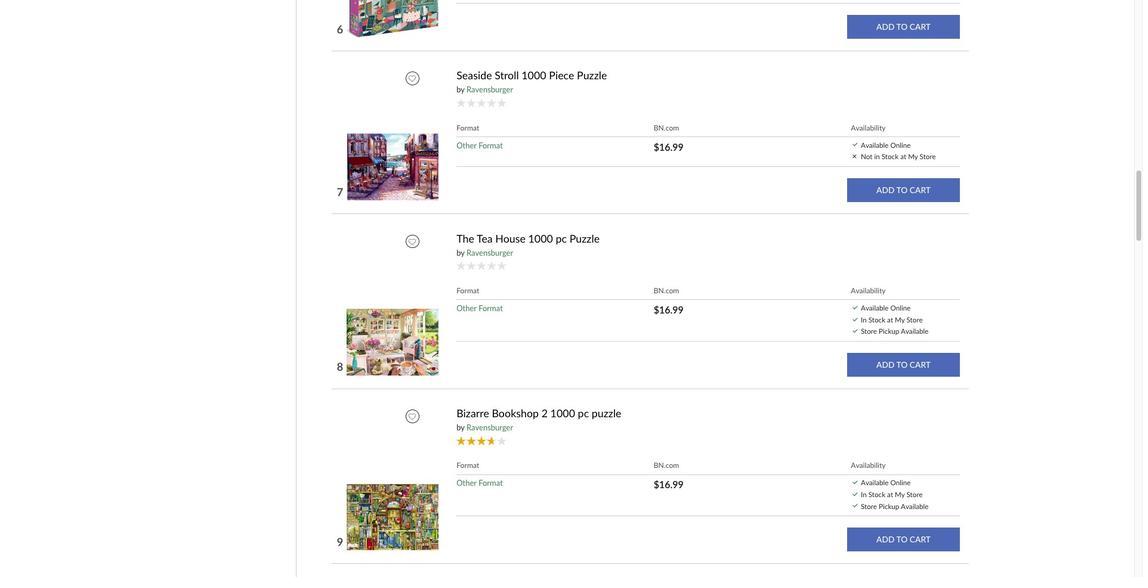 Task type: vqa. For each thing, say whether or not it's contained in the screenshot.
9
yes



Task type: locate. For each thing, give the bounding box(es) containing it.
1 check image from the top
[[853, 143, 858, 147]]

other format link
[[457, 141, 503, 150], [457, 304, 503, 313], [457, 479, 503, 488]]

2 availability from the top
[[851, 287, 886, 295]]

1000
[[522, 69, 546, 82], [528, 232, 553, 245], [550, 407, 575, 420]]

1 vertical spatial available online
[[861, 304, 911, 312]]

the tea house 1000 pc puzzle by ravensburger
[[457, 232, 600, 258]]

2 vertical spatial ravensburger link
[[467, 423, 513, 433]]

2 pickup from the top
[[879, 502, 899, 510]]

0 vertical spatial stock
[[882, 152, 899, 161]]

1 vertical spatial store pickup available
[[861, 502, 929, 510]]

seaside stroll 1000 piece puzzle link
[[457, 69, 607, 82]]

1 vertical spatial bn.com
[[654, 287, 679, 295]]

1 store from the top
[[861, 327, 877, 336]]

2 online from the top
[[890, 304, 911, 312]]

1 availability from the top
[[851, 123, 886, 132]]

0 vertical spatial online
[[890, 141, 911, 149]]

other format
[[457, 141, 503, 150], [457, 304, 503, 313], [457, 479, 503, 488]]

pc left puzzle
[[578, 407, 589, 420]]

3 availability from the top
[[851, 461, 886, 470]]

0 vertical spatial ravensburger
[[467, 85, 513, 95]]

0 vertical spatial 1000
[[522, 69, 546, 82]]

by inside the tea house 1000 pc puzzle by ravensburger
[[457, 248, 465, 258]]

store pickup available
[[861, 327, 929, 336], [861, 502, 929, 510]]

my store
[[908, 152, 936, 161], [895, 315, 923, 324], [895, 490, 923, 499]]

1 in from the top
[[861, 315, 867, 324]]

1 vertical spatial other format link
[[457, 304, 503, 313]]

1 ravensburger from the top
[[467, 85, 513, 95]]

1 store pickup available from the top
[[861, 327, 929, 336]]

$16.99 for seaside stroll 1000 piece puzzle
[[654, 141, 684, 152]]

1 online from the top
[[890, 141, 911, 149]]

1 vertical spatial in
[[861, 490, 867, 499]]

1 $16.99 from the top
[[654, 141, 684, 152]]

3 bn.com from the top
[[654, 461, 679, 470]]

ravensburger
[[467, 85, 513, 95], [467, 248, 513, 258], [467, 423, 513, 433]]

ravensburger down bizarre
[[467, 423, 513, 433]]

0 vertical spatial other format link
[[457, 141, 503, 150]]

1 vertical spatial in stock at my store
[[861, 490, 923, 499]]

2 vertical spatial availability
[[851, 461, 886, 470]]

$16.99 link for the tea house 1000 pc puzzle
[[654, 304, 684, 316]]

1 check image from the top
[[853, 318, 858, 321]]

0 vertical spatial pickup
[[879, 327, 899, 336]]

at
[[900, 152, 906, 161], [887, 315, 893, 324], [887, 490, 893, 499]]

online
[[890, 141, 911, 149], [890, 304, 911, 312], [890, 479, 911, 487]]

2 vertical spatial 1000
[[550, 407, 575, 420]]

1 vertical spatial by
[[457, 248, 465, 258]]

2 available online from the top
[[861, 304, 911, 312]]

2 check image from the top
[[853, 306, 858, 310]]

by for bizarre
[[457, 423, 465, 433]]

2 other from the top
[[457, 304, 477, 313]]

stock for the tea house 1000 pc puzzle
[[869, 315, 885, 324]]

bizarre bookshop 2 1000 pc puzzle image
[[346, 484, 441, 552]]

3 other format from the top
[[457, 479, 503, 488]]

close modal image
[[853, 154, 856, 158]]

store
[[861, 327, 877, 336], [861, 502, 877, 510]]

2 vertical spatial at
[[887, 490, 893, 499]]

2 in from the top
[[861, 490, 867, 499]]

7
[[337, 186, 343, 199]]

1 vertical spatial $16.99
[[654, 304, 684, 316]]

2 vertical spatial bn.com
[[654, 461, 679, 470]]

3 online from the top
[[890, 479, 911, 487]]

check image
[[853, 143, 858, 147], [853, 306, 858, 310], [853, 329, 858, 333], [853, 481, 858, 485], [853, 504, 858, 508]]

1 pickup from the top
[[879, 327, 899, 336]]

2 store pickup available from the top
[[861, 502, 929, 510]]

3 available online from the top
[[861, 479, 911, 487]]

0 vertical spatial by
[[457, 85, 465, 95]]

$16.99 for bizarre bookshop 2 1000 pc puzzle
[[654, 479, 684, 491]]

3 other format link from the top
[[457, 479, 503, 488]]

available
[[861, 141, 889, 149], [861, 304, 889, 312], [901, 327, 929, 336], [861, 479, 889, 487], [901, 502, 929, 510]]

3 $16.99 link from the top
[[654, 479, 684, 491]]

2 other format from the top
[[457, 304, 503, 313]]

1 by from the top
[[457, 85, 465, 95]]

available online for seaside stroll 1000 piece puzzle
[[861, 141, 911, 149]]

ravensburger down tea at the left of page
[[467, 248, 513, 258]]

1 other format from the top
[[457, 141, 503, 150]]

pc inside bizarre bookshop 2 1000 pc puzzle by ravensburger
[[578, 407, 589, 420]]

online for bizarre bookshop 2 1000 pc puzzle
[[890, 479, 911, 487]]

$16.99 link
[[654, 141, 684, 152], [654, 304, 684, 316], [654, 479, 684, 491]]

other
[[457, 141, 477, 150], [457, 304, 477, 313], [457, 479, 477, 488]]

2 ravensburger link from the top
[[467, 248, 513, 258]]

afternoon tea 500 piece puzzle image
[[346, 0, 441, 38]]

availability
[[851, 123, 886, 132], [851, 287, 886, 295], [851, 461, 886, 470]]

2 vertical spatial available online
[[861, 479, 911, 487]]

check image for the tea house 1000 pc puzzle
[[853, 306, 858, 310]]

0 vertical spatial $16.99 link
[[654, 141, 684, 152]]

2
[[542, 407, 548, 420]]

3 ravensburger from the top
[[467, 423, 513, 433]]

1 vertical spatial pc
[[578, 407, 589, 420]]

0 vertical spatial available online
[[861, 141, 911, 149]]

format
[[457, 123, 479, 132], [479, 141, 503, 150], [457, 287, 479, 295], [479, 304, 503, 313], [457, 461, 479, 470], [479, 479, 503, 488]]

2 vertical spatial stock
[[869, 490, 885, 499]]

0 vertical spatial $16.99
[[654, 141, 684, 152]]

the tea house 1000 pc puzzle link
[[457, 232, 600, 245]]

ravensburger link
[[467, 85, 513, 95], [467, 248, 513, 258], [467, 423, 513, 433]]

in
[[861, 315, 867, 324], [861, 490, 867, 499]]

not
[[861, 152, 873, 161]]

pickup for puzzle
[[879, 502, 899, 510]]

1000 inside bizarre bookshop 2 1000 pc puzzle by ravensburger
[[550, 407, 575, 420]]

other format for seaside
[[457, 141, 503, 150]]

2 check image from the top
[[853, 493, 858, 496]]

ravensburger link down 'seaside'
[[467, 85, 513, 95]]

check image for the tea house 1000 pc puzzle
[[853, 318, 858, 321]]

2 vertical spatial other format
[[457, 479, 503, 488]]

pickup
[[879, 327, 899, 336], [879, 502, 899, 510]]

ravensburger for bookshop
[[467, 423, 513, 433]]

my store for bizarre bookshop 2 1000 pc puzzle
[[895, 490, 923, 499]]

1 horizontal spatial pc
[[578, 407, 589, 420]]

2 vertical spatial other
[[457, 479, 477, 488]]

2 by from the top
[[457, 248, 465, 258]]

1 available online from the top
[[861, 141, 911, 149]]

ravensburger down 'seaside'
[[467, 85, 513, 95]]

2 vertical spatial by
[[457, 423, 465, 433]]

store for bizarre bookshop 2 1000 pc puzzle
[[861, 502, 877, 510]]

2 vertical spatial $16.99
[[654, 479, 684, 491]]

seaside
[[457, 69, 492, 82]]

by inside bizarre bookshop 2 1000 pc puzzle by ravensburger
[[457, 423, 465, 433]]

1 vertical spatial pickup
[[879, 502, 899, 510]]

1 other format link from the top
[[457, 141, 503, 150]]

3 $16.99 from the top
[[654, 479, 684, 491]]

the tea house 1000 pc puzzle image
[[346, 308, 441, 377]]

check image
[[853, 318, 858, 321], [853, 493, 858, 496]]

9
[[337, 536, 343, 549]]

stock for bizarre bookshop 2 1000 pc puzzle
[[869, 490, 885, 499]]

0 vertical spatial other format
[[457, 141, 503, 150]]

2 $16.99 from the top
[[654, 304, 684, 316]]

1 vertical spatial check image
[[853, 493, 858, 496]]

by down 'seaside'
[[457, 85, 465, 95]]

0 horizontal spatial pc
[[556, 232, 567, 245]]

by down the
[[457, 248, 465, 258]]

0 vertical spatial other
[[457, 141, 477, 150]]

3 check image from the top
[[853, 329, 858, 333]]

1 in stock at my store from the top
[[861, 315, 923, 324]]

1000 inside the tea house 1000 pc puzzle by ravensburger
[[528, 232, 553, 245]]

bizarre bookshop 2 1000 pc puzzle by ravensburger
[[457, 407, 621, 433]]

2 store from the top
[[861, 502, 877, 510]]

puzzle
[[577, 69, 607, 82], [570, 232, 600, 245]]

1 other from the top
[[457, 141, 477, 150]]

1000 right 2 at bottom left
[[550, 407, 575, 420]]

pickup for puzzle
[[879, 327, 899, 336]]

1 vertical spatial puzzle
[[570, 232, 600, 245]]

pc right house
[[556, 232, 567, 245]]

ravensburger link for stroll
[[467, 85, 513, 95]]

0 vertical spatial in
[[861, 315, 867, 324]]

1 vertical spatial online
[[890, 304, 911, 312]]

1000 for house
[[528, 232, 553, 245]]

1 vertical spatial other format
[[457, 304, 503, 313]]

store pickup available for puzzle
[[861, 502, 929, 510]]

available for bizarre bookshop 2 1000 pc puzzle
[[861, 479, 889, 487]]

2 bn.com from the top
[[654, 287, 679, 295]]

2 vertical spatial my store
[[895, 490, 923, 499]]

0 vertical spatial store pickup available
[[861, 327, 929, 336]]

0 vertical spatial my store
[[908, 152, 936, 161]]

by
[[457, 85, 465, 95], [457, 248, 465, 258], [457, 423, 465, 433]]

1 vertical spatial other
[[457, 304, 477, 313]]

3 by from the top
[[457, 423, 465, 433]]

1 vertical spatial $16.99 link
[[654, 304, 684, 316]]

pc for puzzle
[[556, 232, 567, 245]]

$16.99 for the tea house 1000 pc puzzle
[[654, 304, 684, 316]]

0 vertical spatial puzzle
[[577, 69, 607, 82]]

ravensburger link down bizarre
[[467, 423, 513, 433]]

2 other format link from the top
[[457, 304, 503, 313]]

not in stock at my store
[[861, 152, 936, 161]]

house
[[495, 232, 526, 245]]

1 vertical spatial store
[[861, 502, 877, 510]]

2 vertical spatial ravensburger
[[467, 423, 513, 433]]

puzzle inside seaside stroll 1000 piece puzzle by ravensburger
[[577, 69, 607, 82]]

stock
[[882, 152, 899, 161], [869, 315, 885, 324], [869, 490, 885, 499]]

None submit
[[847, 15, 960, 39], [847, 178, 960, 202], [847, 353, 960, 377], [847, 528, 960, 552], [847, 15, 960, 39], [847, 178, 960, 202], [847, 353, 960, 377], [847, 528, 960, 552]]

2 vertical spatial $16.99 link
[[654, 479, 684, 491]]

0 vertical spatial pc
[[556, 232, 567, 245]]

8
[[337, 361, 343, 374]]

0 vertical spatial store
[[861, 327, 877, 336]]

at for the tea house 1000 pc puzzle
[[887, 315, 893, 324]]

ravensburger inside the tea house 1000 pc puzzle by ravensburger
[[467, 248, 513, 258]]

available for seaside stroll 1000 piece puzzle
[[861, 141, 889, 149]]

1 $16.99 link from the top
[[654, 141, 684, 152]]

$16.99
[[654, 141, 684, 152], [654, 304, 684, 316], [654, 479, 684, 491]]

1 vertical spatial stock
[[869, 315, 885, 324]]

1 vertical spatial ravensburger
[[467, 248, 513, 258]]

ravensburger inside bizarre bookshop 2 1000 pc puzzle by ravensburger
[[467, 423, 513, 433]]

0 vertical spatial bn.com
[[654, 123, 679, 132]]

1 vertical spatial 1000
[[528, 232, 553, 245]]

2 vertical spatial online
[[890, 479, 911, 487]]

0 vertical spatial availability
[[851, 123, 886, 132]]

pc
[[556, 232, 567, 245], [578, 407, 589, 420]]

available online
[[861, 141, 911, 149], [861, 304, 911, 312], [861, 479, 911, 487]]

bn.com
[[654, 123, 679, 132], [654, 287, 679, 295], [654, 461, 679, 470]]

1 vertical spatial my store
[[895, 315, 923, 324]]

in
[[874, 152, 880, 161]]

3 ravensburger link from the top
[[467, 423, 513, 433]]

2 vertical spatial other format link
[[457, 479, 503, 488]]

1 bn.com from the top
[[654, 123, 679, 132]]

available online for bizarre bookshop 2 1000 pc puzzle
[[861, 479, 911, 487]]

2 ravensburger from the top
[[467, 248, 513, 258]]

1000 right stroll
[[522, 69, 546, 82]]

1 vertical spatial at
[[887, 315, 893, 324]]

2 in stock at my store from the top
[[861, 490, 923, 499]]

in for the tea house 1000 pc puzzle
[[861, 315, 867, 324]]

1 vertical spatial availability
[[851, 287, 886, 295]]

in stock at my store
[[861, 315, 923, 324], [861, 490, 923, 499]]

4 check image from the top
[[853, 481, 858, 485]]

1 vertical spatial ravensburger link
[[467, 248, 513, 258]]

0 vertical spatial check image
[[853, 318, 858, 321]]

available online for the tea house 1000 pc puzzle
[[861, 304, 911, 312]]

other format link for bizarre
[[457, 479, 503, 488]]

check image for bizarre bookshop 2 1000 pc puzzle
[[853, 493, 858, 496]]

3 other from the top
[[457, 479, 477, 488]]

1000 right house
[[528, 232, 553, 245]]

availability for bizarre bookshop 2 1000 pc puzzle
[[851, 461, 886, 470]]

2 $16.99 link from the top
[[654, 304, 684, 316]]

1 ravensburger link from the top
[[467, 85, 513, 95]]

by down bizarre
[[457, 423, 465, 433]]

other format link for seaside
[[457, 141, 503, 150]]

0 vertical spatial in stock at my store
[[861, 315, 923, 324]]

0 vertical spatial ravensburger link
[[467, 85, 513, 95]]

pc inside the tea house 1000 pc puzzle by ravensburger
[[556, 232, 567, 245]]

ravensburger link down tea at the left of page
[[467, 248, 513, 258]]



Task type: describe. For each thing, give the bounding box(es) containing it.
check image for bizarre bookshop 2 1000 pc puzzle
[[853, 481, 858, 485]]

seaside stroll 1000 piece puzzle image
[[346, 133, 441, 202]]

store pickup available for puzzle
[[861, 327, 929, 336]]

bn.com for seaside stroll 1000 piece puzzle
[[654, 123, 679, 132]]

ravensburger inside seaside stroll 1000 piece puzzle by ravensburger
[[467, 85, 513, 95]]

in for bizarre bookshop 2 1000 pc puzzle
[[861, 490, 867, 499]]

ravensburger link for tea
[[467, 248, 513, 258]]

other for the
[[457, 304, 477, 313]]

bn.com for the tea house 1000 pc puzzle
[[654, 287, 679, 295]]

bn.com for bizarre bookshop 2 1000 pc puzzle
[[654, 461, 679, 470]]

bizarre bookshop 2 1000 pc puzzle link
[[457, 407, 621, 420]]

puzzle
[[592, 407, 621, 420]]

$16.99 link for seaside stroll 1000 piece puzzle
[[654, 141, 684, 152]]

1000 for 2
[[550, 407, 575, 420]]

my store for the tea house 1000 pc puzzle
[[895, 315, 923, 324]]

by inside seaside stroll 1000 piece puzzle by ravensburger
[[457, 85, 465, 95]]

0 vertical spatial at
[[900, 152, 906, 161]]

availability for seaside stroll 1000 piece puzzle
[[851, 123, 886, 132]]

piece
[[549, 69, 574, 82]]

in stock at my store for the tea house 1000 pc puzzle
[[861, 315, 923, 324]]

check image for seaside stroll 1000 piece puzzle
[[853, 143, 858, 147]]

online for seaside stroll 1000 piece puzzle
[[890, 141, 911, 149]]

bizarre
[[457, 407, 489, 420]]

other format for bizarre
[[457, 479, 503, 488]]

store for the tea house 1000 pc puzzle
[[861, 327, 877, 336]]

at for bizarre bookshop 2 1000 pc puzzle
[[887, 490, 893, 499]]

6
[[337, 22, 343, 36]]

the
[[457, 232, 474, 245]]

1000 inside seaside stroll 1000 piece puzzle by ravensburger
[[522, 69, 546, 82]]

$16.99 link for bizarre bookshop 2 1000 pc puzzle
[[654, 479, 684, 491]]

tea
[[477, 232, 493, 245]]

in stock at my store for bizarre bookshop 2 1000 pc puzzle
[[861, 490, 923, 499]]

other format for the
[[457, 304, 503, 313]]

other for seaside
[[457, 141, 477, 150]]

availability for the tea house 1000 pc puzzle
[[851, 287, 886, 295]]

bookshop
[[492, 407, 539, 420]]

by for the
[[457, 248, 465, 258]]

other for bizarre
[[457, 479, 477, 488]]

puzzle inside the tea house 1000 pc puzzle by ravensburger
[[570, 232, 600, 245]]

other format link for the
[[457, 304, 503, 313]]

online for the tea house 1000 pc puzzle
[[890, 304, 911, 312]]

pc for puzzle
[[578, 407, 589, 420]]

ravensburger for tea
[[467, 248, 513, 258]]

available for the tea house 1000 pc puzzle
[[861, 304, 889, 312]]

stroll
[[495, 69, 519, 82]]

seaside stroll 1000 piece puzzle by ravensburger
[[457, 69, 607, 95]]

5 check image from the top
[[853, 504, 858, 508]]

ravensburger link for bookshop
[[467, 423, 513, 433]]



